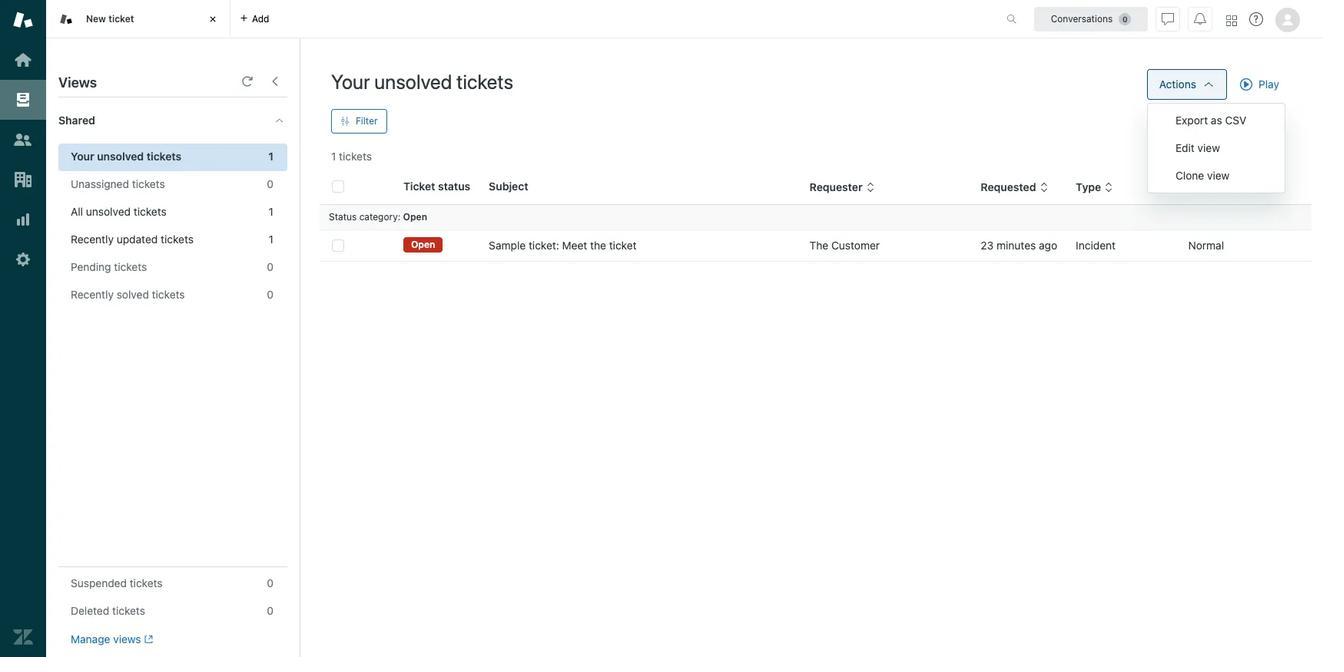 Task type: vqa. For each thing, say whether or not it's contained in the screenshot.
THE REPORTING image
yes



Task type: locate. For each thing, give the bounding box(es) containing it.
new ticket tab
[[46, 0, 231, 38]]

shared button
[[46, 98, 259, 144]]

updated
[[117, 233, 158, 246]]

view
[[1198, 141, 1220, 154], [1207, 169, 1230, 182]]

tickets up deleted tickets
[[130, 577, 163, 590]]

manage views link
[[71, 633, 153, 647]]

the customer
[[810, 239, 880, 252]]

0 horizontal spatial ticket
[[108, 13, 134, 24]]

your unsolved tickets up unassigned tickets
[[71, 150, 181, 163]]

ticket:
[[529, 239, 559, 252]]

shared heading
[[46, 98, 300, 144]]

unsolved down unassigned
[[86, 205, 131, 218]]

recently up pending
[[71, 233, 114, 246]]

suspended tickets
[[71, 577, 163, 590]]

0 for deleted tickets
[[267, 605, 274, 618]]

view right edit at the right top
[[1198, 141, 1220, 154]]

tickets right updated
[[161, 233, 194, 246]]

0 horizontal spatial your
[[71, 150, 94, 163]]

0 vertical spatial recently
[[71, 233, 114, 246]]

category:
[[359, 211, 400, 223]]

1 for your unsolved tickets
[[268, 150, 274, 163]]

your
[[331, 70, 370, 93], [71, 150, 94, 163]]

unsolved up unassigned tickets
[[97, 150, 144, 163]]

0 vertical spatial view
[[1198, 141, 1220, 154]]

your unsolved tickets up "filter" on the top left
[[331, 70, 513, 93]]

0 vertical spatial your unsolved tickets
[[331, 70, 513, 93]]

play
[[1259, 78, 1279, 91]]

row
[[320, 230, 1312, 262]]

1 for recently updated tickets
[[269, 233, 274, 246]]

1 vertical spatial recently
[[71, 288, 114, 301]]

recently for recently updated tickets
[[71, 233, 114, 246]]

unsolved
[[374, 70, 452, 93], [97, 150, 144, 163], [86, 205, 131, 218]]

tickets down shared 'heading'
[[147, 150, 181, 163]]

your unsolved tickets
[[331, 70, 513, 93], [71, 150, 181, 163]]

button displays agent's chat status as invisible. image
[[1162, 13, 1174, 25]]

4 0 from the top
[[267, 577, 274, 590]]

views
[[58, 75, 97, 91]]

1 vertical spatial ticket
[[609, 239, 637, 252]]

23 minutes ago
[[981, 239, 1057, 252]]

0 horizontal spatial your unsolved tickets
[[71, 150, 181, 163]]

views image
[[13, 90, 33, 110]]

view for clone view
[[1207, 169, 1230, 182]]

manage
[[71, 633, 110, 646]]

refresh views pane image
[[241, 75, 254, 88]]

shared
[[58, 114, 95, 127]]

1 vertical spatial your
[[71, 150, 94, 163]]

1 0 from the top
[[267, 177, 274, 191]]

zendesk image
[[13, 628, 33, 648]]

0 vertical spatial ticket
[[108, 13, 134, 24]]

tabs tab list
[[46, 0, 990, 38]]

sample
[[489, 239, 526, 252]]

pending tickets
[[71, 260, 147, 274]]

add button
[[231, 0, 279, 38]]

open
[[403, 211, 427, 223], [411, 239, 435, 251]]

ticket
[[108, 13, 134, 24], [609, 239, 637, 252]]

requester
[[810, 181, 863, 194]]

ticket inside new ticket tab
[[108, 13, 134, 24]]

row containing sample ticket: meet the ticket
[[320, 230, 1312, 262]]

0
[[267, 177, 274, 191], [267, 260, 274, 274], [267, 288, 274, 301], [267, 577, 274, 590], [267, 605, 274, 618]]

your up filter button
[[331, 70, 370, 93]]

2 recently from the top
[[71, 288, 114, 301]]

clone view
[[1176, 169, 1230, 182]]

conversations button
[[1034, 7, 1148, 31]]

0 vertical spatial open
[[403, 211, 427, 223]]

open down the 'status category: open' at the left
[[411, 239, 435, 251]]

views
[[113, 633, 141, 646]]

view right clone
[[1207, 169, 1230, 182]]

priority button
[[1188, 181, 1239, 194]]

recently solved tickets
[[71, 288, 185, 301]]

2 0 from the top
[[267, 260, 274, 274]]

ago
[[1039, 239, 1057, 252]]

0 vertical spatial your
[[331, 70, 370, 93]]

ticket right the new
[[108, 13, 134, 24]]

open down "ticket" at the top left of the page
[[403, 211, 427, 223]]

csv
[[1225, 114, 1246, 127]]

recently
[[71, 233, 114, 246], [71, 288, 114, 301]]

new
[[86, 13, 106, 24]]

1 vertical spatial your unsolved tickets
[[71, 150, 181, 163]]

tickets right solved
[[152, 288, 185, 301]]

admin image
[[13, 250, 33, 270]]

1 recently from the top
[[71, 233, 114, 246]]

deleted
[[71, 605, 109, 618]]

actions button
[[1147, 69, 1227, 100]]

main element
[[0, 0, 46, 658]]

1
[[268, 150, 274, 163], [331, 150, 336, 163], [269, 205, 274, 218], [269, 233, 274, 246]]

1 horizontal spatial ticket
[[609, 239, 637, 252]]

ticket right the
[[609, 239, 637, 252]]

type
[[1076, 181, 1101, 194]]

zendesk support image
[[13, 10, 33, 30]]

reporting image
[[13, 210, 33, 230]]

tickets
[[456, 70, 513, 93], [147, 150, 181, 163], [339, 150, 372, 163], [132, 177, 165, 191], [134, 205, 166, 218], [161, 233, 194, 246], [114, 260, 147, 274], [152, 288, 185, 301], [130, 577, 163, 590], [112, 605, 145, 618]]

clone
[[1176, 169, 1204, 182]]

notifications image
[[1194, 13, 1206, 25]]

the
[[590, 239, 606, 252]]

0 for recently solved tickets
[[267, 288, 274, 301]]

normal
[[1188, 239, 1224, 252]]

as
[[1211, 114, 1222, 127]]

5 0 from the top
[[267, 605, 274, 618]]

get started image
[[13, 50, 33, 70]]

the
[[810, 239, 829, 252]]

add
[[252, 13, 269, 24]]

minutes
[[997, 239, 1036, 252]]

your up unassigned
[[71, 150, 94, 163]]

unsolved up "filter" on the top left
[[374, 70, 452, 93]]

get help image
[[1249, 12, 1263, 26]]

actions menu
[[1147, 103, 1285, 194]]

play button
[[1227, 69, 1292, 100]]

recently down pending
[[71, 288, 114, 301]]

3 0 from the top
[[267, 288, 274, 301]]

1 vertical spatial view
[[1207, 169, 1230, 182]]



Task type: describe. For each thing, give the bounding box(es) containing it.
subject
[[489, 180, 528, 193]]

new ticket
[[86, 13, 134, 24]]

customers image
[[13, 130, 33, 150]]

0 for unassigned tickets
[[267, 177, 274, 191]]

recently for recently solved tickets
[[71, 288, 114, 301]]

tickets up updated
[[134, 205, 166, 218]]

solved
[[117, 288, 149, 301]]

zendesk products image
[[1226, 15, 1237, 26]]

sample ticket: meet the ticket link
[[489, 238, 637, 254]]

edit view
[[1176, 141, 1220, 154]]

tickets down recently updated tickets
[[114, 260, 147, 274]]

0 for suspended tickets
[[267, 577, 274, 590]]

unassigned tickets
[[71, 177, 165, 191]]

meet
[[562, 239, 587, 252]]

tickets up all unsolved tickets
[[132, 177, 165, 191]]

priority
[[1188, 181, 1226, 194]]

collapse views pane image
[[269, 75, 281, 88]]

ticket
[[403, 180, 435, 193]]

tickets down the tabs tab list
[[456, 70, 513, 93]]

2 vertical spatial unsolved
[[86, 205, 131, 218]]

export
[[1176, 114, 1208, 127]]

(opens in a new tab) image
[[141, 636, 153, 645]]

status category: open
[[329, 211, 427, 223]]

view for edit view
[[1198, 141, 1220, 154]]

all unsolved tickets
[[71, 205, 166, 218]]

actions
[[1159, 78, 1196, 91]]

1 vertical spatial unsolved
[[97, 150, 144, 163]]

tickets down filter button
[[339, 150, 372, 163]]

requested
[[981, 181, 1036, 194]]

organizations image
[[13, 170, 33, 190]]

1 horizontal spatial your
[[331, 70, 370, 93]]

status
[[438, 180, 470, 193]]

ticket inside the sample ticket: meet the ticket link
[[609, 239, 637, 252]]

customer
[[831, 239, 880, 252]]

23
[[981, 239, 994, 252]]

edit
[[1176, 141, 1195, 154]]

ticket status
[[403, 180, 470, 193]]

filter button
[[331, 109, 387, 134]]

filter
[[356, 115, 378, 127]]

deleted tickets
[[71, 605, 145, 618]]

export as csv
[[1176, 114, 1246, 127]]

1 tickets
[[331, 150, 372, 163]]

conversations
[[1051, 13, 1113, 24]]

pending
[[71, 260, 111, 274]]

unassigned
[[71, 177, 129, 191]]

suspended
[[71, 577, 127, 590]]

type button
[[1076, 181, 1114, 194]]

all
[[71, 205, 83, 218]]

sample ticket: meet the ticket
[[489, 239, 637, 252]]

recently updated tickets
[[71, 233, 194, 246]]

close image
[[205, 12, 221, 27]]

1 horizontal spatial your unsolved tickets
[[331, 70, 513, 93]]

1 for all unsolved tickets
[[269, 205, 274, 218]]

1 vertical spatial open
[[411, 239, 435, 251]]

incident
[[1076, 239, 1116, 252]]

manage views
[[71, 633, 141, 646]]

tickets up views
[[112, 605, 145, 618]]

status
[[329, 211, 357, 223]]

requester button
[[810, 181, 875, 194]]

requested button
[[981, 181, 1048, 194]]

0 vertical spatial unsolved
[[374, 70, 452, 93]]

0 for pending tickets
[[267, 260, 274, 274]]



